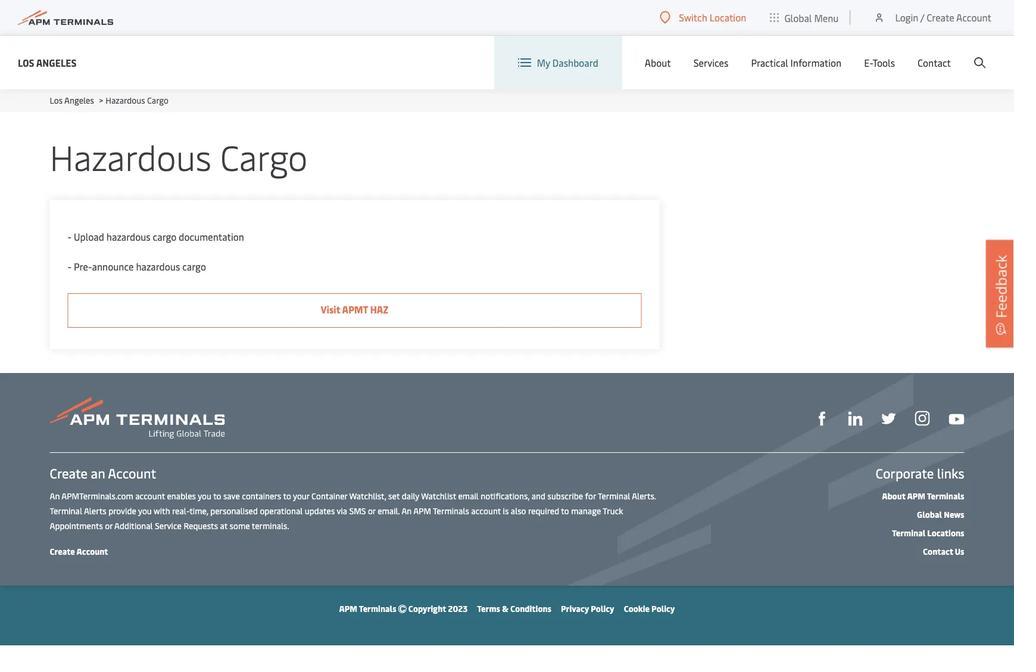 Task type: describe. For each thing, give the bounding box(es) containing it.
appointments
[[50, 520, 103, 531]]

conditions
[[511, 603, 552, 614]]

copyright
[[409, 603, 447, 614]]

1 horizontal spatial or
[[368, 505, 376, 516]]

- upload hazardous cargo documentation
[[68, 230, 244, 243]]

instagram image
[[916, 411, 931, 426]]

global for global menu
[[785, 11, 813, 24]]

terminal locations link
[[893, 527, 965, 538]]

login / create account link
[[874, 0, 992, 35]]

2 vertical spatial terminals
[[359, 603, 397, 614]]

2 horizontal spatial to
[[562, 505, 570, 516]]

cookie
[[624, 603, 650, 614]]

documentation
[[179, 230, 244, 243]]

pre-
[[74, 260, 92, 273]]

apm terminals ⓒ copyright 2023
[[339, 603, 468, 614]]

is
[[503, 505, 509, 516]]

0 vertical spatial cargo
[[153, 230, 177, 243]]

contact us
[[924, 545, 965, 557]]

tools
[[873, 56, 896, 69]]

shape link
[[816, 410, 830, 426]]

service
[[155, 520, 182, 531]]

visit apmt haz link
[[68, 293, 642, 328]]

additional
[[114, 520, 153, 531]]

personalised
[[211, 505, 258, 516]]

visit apmt haz
[[321, 303, 389, 316]]

truck
[[603, 505, 624, 516]]

updates
[[305, 505, 335, 516]]

at
[[220, 520, 228, 531]]

create for create an account
[[50, 464, 88, 482]]

- pre-announce hazardous cargo
[[68, 260, 206, 273]]

0 vertical spatial create
[[928, 11, 955, 24]]

set
[[389, 490, 400, 501]]

privacy policy
[[561, 603, 615, 614]]

announce
[[92, 260, 134, 273]]

practical information
[[752, 56, 842, 69]]

linkedin__x28_alt_x29__3_ link
[[849, 410, 863, 426]]

1 horizontal spatial to
[[283, 490, 291, 501]]

my dashboard button
[[518, 36, 599, 89]]

an apmterminals.com account enables you to save containers to your container watchlist, set daily watchlist email notifications, and subscribe for terminal alerts. terminal alerts provide you with real-time, personalised operational updates via sms or email. an apm terminals account is also required to manage truck appointments or additional service requests at some terminals.
[[50, 490, 657, 531]]

location
[[710, 11, 747, 24]]

e-
[[865, 56, 873, 69]]

create for create account
[[50, 545, 75, 557]]

contact us link
[[924, 545, 965, 557]]

global news link
[[918, 508, 965, 520]]

create an account
[[50, 464, 156, 482]]

&
[[503, 603, 509, 614]]

email
[[459, 490, 479, 501]]

0 vertical spatial los angeles link
[[18, 55, 77, 70]]

about for about apm terminals
[[883, 490, 906, 501]]

and
[[532, 490, 546, 501]]

0 horizontal spatial to
[[213, 490, 221, 501]]

enables
[[167, 490, 196, 501]]

los for los angeles
[[18, 56, 34, 69]]

links
[[938, 464, 965, 482]]

about apm terminals
[[883, 490, 965, 501]]

dashboard
[[553, 56, 599, 69]]

los angeles
[[18, 56, 77, 69]]

0 horizontal spatial an
[[50, 490, 60, 501]]

menu
[[815, 11, 839, 24]]

via
[[337, 505, 347, 516]]

practical information button
[[752, 36, 842, 89]]

operational
[[260, 505, 303, 516]]

requests
[[184, 520, 218, 531]]

corporate links
[[876, 464, 965, 482]]

container
[[312, 490, 348, 501]]

terms & conditions
[[478, 603, 552, 614]]

1 horizontal spatial you
[[198, 490, 212, 501]]

1 vertical spatial terminal
[[50, 505, 82, 516]]

0 vertical spatial terminal
[[598, 490, 631, 501]]

terms & conditions link
[[478, 603, 552, 614]]

0 horizontal spatial account
[[135, 490, 165, 501]]

apm inside 'an apmterminals.com account enables you to save containers to your container watchlist, set daily watchlist email notifications, and subscribe for terminal alerts. terminal alerts provide you with real-time, personalised operational updates via sms or email. an apm terminals account is also required to manage truck appointments or additional service requests at some terminals.'
[[414, 505, 431, 516]]

required
[[529, 505, 560, 516]]

containers
[[242, 490, 281, 501]]

feedback button
[[987, 240, 1015, 347]]

switch location button
[[661, 11, 747, 24]]

angeles for los angeles
[[36, 56, 77, 69]]

apmt
[[342, 303, 368, 316]]

corporate
[[876, 464, 935, 482]]

- for - pre-announce hazardous cargo
[[68, 260, 72, 273]]

visit
[[321, 303, 341, 316]]

1 vertical spatial account
[[472, 505, 501, 516]]

2023
[[448, 603, 468, 614]]

ⓒ
[[399, 603, 407, 614]]

cookie policy link
[[624, 603, 676, 614]]

sms
[[350, 505, 366, 516]]

switch
[[680, 11, 708, 24]]

>
[[99, 94, 103, 106]]

practical
[[752, 56, 789, 69]]

about button
[[645, 36, 672, 89]]

0 vertical spatial apm
[[908, 490, 926, 501]]

notifications,
[[481, 490, 530, 501]]

watchlist
[[421, 490, 457, 501]]

instagram link
[[916, 410, 931, 426]]

real-
[[172, 505, 190, 516]]

global for global news
[[918, 508, 943, 520]]

my
[[537, 56, 551, 69]]



Task type: locate. For each thing, give the bounding box(es) containing it.
contact down login / create account link
[[918, 56, 952, 69]]

los for los angeles > hazardous cargo
[[50, 94, 63, 106]]

hazardous down '- upload hazardous cargo documentation'
[[136, 260, 180, 273]]

manage
[[572, 505, 602, 516]]

policy right privacy
[[591, 603, 615, 614]]

global
[[785, 11, 813, 24], [918, 508, 943, 520]]

0 horizontal spatial or
[[105, 520, 113, 531]]

0 vertical spatial terminals
[[928, 490, 965, 501]]

you tube link
[[950, 410, 965, 425]]

hazardous cargo
[[50, 133, 308, 179]]

1 vertical spatial cargo
[[182, 260, 206, 273]]

2 horizontal spatial apm
[[908, 490, 926, 501]]

apm
[[908, 490, 926, 501], [414, 505, 431, 516], [339, 603, 358, 614]]

about left services
[[645, 56, 672, 69]]

1 horizontal spatial cargo
[[220, 133, 308, 179]]

provide
[[109, 505, 136, 516]]

1 vertical spatial create
[[50, 464, 88, 482]]

apmterminals.com
[[62, 490, 133, 501]]

time,
[[190, 505, 208, 516]]

youtube image
[[950, 414, 965, 425]]

0 vertical spatial los
[[18, 56, 34, 69]]

1 horizontal spatial account
[[472, 505, 501, 516]]

global menu button
[[759, 0, 851, 35]]

news
[[945, 508, 965, 520]]

terminal down global news
[[893, 527, 926, 538]]

terminals up global news
[[928, 490, 965, 501]]

to left your
[[283, 490, 291, 501]]

0 horizontal spatial apm
[[339, 603, 358, 614]]

account right the an
[[108, 464, 156, 482]]

1 horizontal spatial terminal
[[598, 490, 631, 501]]

1 vertical spatial apm
[[414, 505, 431, 516]]

apm down "corporate links"
[[908, 490, 926, 501]]

2 policy from the left
[[652, 603, 676, 614]]

my dashboard
[[537, 56, 599, 69]]

cargo down documentation
[[182, 260, 206, 273]]

you
[[198, 490, 212, 501], [138, 505, 152, 516]]

you left with
[[138, 505, 152, 516]]

2 horizontal spatial terminals
[[928, 490, 965, 501]]

2 vertical spatial apm
[[339, 603, 358, 614]]

or right sms
[[368, 505, 376, 516]]

0 vertical spatial -
[[68, 230, 72, 243]]

1 horizontal spatial terminals
[[433, 505, 470, 516]]

1 horizontal spatial policy
[[652, 603, 676, 614]]

0 horizontal spatial terminals
[[359, 603, 397, 614]]

0 horizontal spatial you
[[138, 505, 152, 516]]

2 - from the top
[[68, 260, 72, 273]]

account down appointments
[[77, 545, 108, 557]]

0 vertical spatial about
[[645, 56, 672, 69]]

-
[[68, 230, 72, 243], [68, 260, 72, 273]]

1 vertical spatial cargo
[[220, 133, 308, 179]]

e-tools
[[865, 56, 896, 69]]

global news
[[918, 508, 965, 520]]

to
[[213, 490, 221, 501], [283, 490, 291, 501], [562, 505, 570, 516]]

save
[[223, 490, 240, 501]]

1 horizontal spatial an
[[402, 505, 412, 516]]

apmt footer logo image
[[50, 397, 225, 439]]

2 vertical spatial create
[[50, 545, 75, 557]]

account
[[135, 490, 165, 501], [472, 505, 501, 516]]

create left the an
[[50, 464, 88, 482]]

1 vertical spatial los
[[50, 94, 63, 106]]

subscribe
[[548, 490, 584, 501]]

0 vertical spatial angeles
[[36, 56, 77, 69]]

twitter image
[[882, 411, 897, 426]]

information
[[791, 56, 842, 69]]

hazardous
[[106, 94, 145, 106], [50, 133, 212, 179]]

services button
[[694, 36, 729, 89]]

linkedin image
[[849, 411, 863, 426]]

1 vertical spatial contact
[[924, 545, 954, 557]]

an up appointments
[[50, 490, 60, 501]]

facebook image
[[816, 411, 830, 426]]

you up time,
[[198, 490, 212, 501]]

1 vertical spatial or
[[105, 520, 113, 531]]

1 vertical spatial angeles
[[64, 94, 94, 106]]

0 vertical spatial global
[[785, 11, 813, 24]]

0 vertical spatial hazardous
[[107, 230, 151, 243]]

terminals
[[928, 490, 965, 501], [433, 505, 470, 516], [359, 603, 397, 614]]

1 vertical spatial terminals
[[433, 505, 470, 516]]

hazardous
[[107, 230, 151, 243], [136, 260, 180, 273]]

1 policy from the left
[[591, 603, 615, 614]]

terminal up truck
[[598, 490, 631, 501]]

1 horizontal spatial los
[[50, 94, 63, 106]]

0 horizontal spatial global
[[785, 11, 813, 24]]

hazardous up '- pre-announce hazardous cargo' at the top of page
[[107, 230, 151, 243]]

0 vertical spatial account
[[957, 11, 992, 24]]

about
[[645, 56, 672, 69], [883, 490, 906, 501]]

global inside button
[[785, 11, 813, 24]]

apm down daily
[[414, 505, 431, 516]]

terms
[[478, 603, 501, 614]]

contact button
[[918, 36, 952, 89]]

1 vertical spatial los angeles link
[[50, 94, 94, 106]]

login
[[896, 11, 919, 24]]

us
[[956, 545, 965, 557]]

2 vertical spatial account
[[77, 545, 108, 557]]

about down corporate
[[883, 490, 906, 501]]

1 vertical spatial about
[[883, 490, 906, 501]]

terminals inside 'an apmterminals.com account enables you to save containers to your container watchlist, set daily watchlist email notifications, and subscribe for terminal alerts. terminal alerts provide you with real-time, personalised operational updates via sms or email. an apm terminals account is also required to manage truck appointments or additional service requests at some terminals.'
[[433, 505, 470, 516]]

contact for contact
[[918, 56, 952, 69]]

los angeles link
[[18, 55, 77, 70], [50, 94, 94, 106]]

cargo up '- pre-announce hazardous cargo' at the top of page
[[153, 230, 177, 243]]

contact for contact us
[[924, 545, 954, 557]]

1 horizontal spatial cargo
[[182, 260, 206, 273]]

create right /
[[928, 11, 955, 24]]

0 vertical spatial you
[[198, 490, 212, 501]]

1 vertical spatial -
[[68, 260, 72, 273]]

some
[[230, 520, 250, 531]]

about apm terminals link
[[883, 490, 965, 501]]

upload
[[74, 230, 104, 243]]

1 vertical spatial an
[[402, 505, 412, 516]]

to down subscribe on the bottom of the page
[[562, 505, 570, 516]]

policy for privacy policy
[[591, 603, 615, 614]]

account left is
[[472, 505, 501, 516]]

0 horizontal spatial cargo
[[147, 94, 169, 106]]

1 vertical spatial account
[[108, 464, 156, 482]]

0 vertical spatial an
[[50, 490, 60, 501]]

haz
[[370, 303, 389, 316]]

terminals down the watchlist
[[433, 505, 470, 516]]

contact down locations
[[924, 545, 954, 557]]

0 vertical spatial cargo
[[147, 94, 169, 106]]

create down appointments
[[50, 545, 75, 557]]

apm left ⓒ
[[339, 603, 358, 614]]

angeles for los angeles > hazardous cargo
[[64, 94, 94, 106]]

2 horizontal spatial terminal
[[893, 527, 926, 538]]

0 horizontal spatial about
[[645, 56, 672, 69]]

policy right cookie
[[652, 603, 676, 614]]

account right /
[[957, 11, 992, 24]]

services
[[694, 56, 729, 69]]

los
[[18, 56, 34, 69], [50, 94, 63, 106]]

create account link
[[50, 545, 108, 557]]

1 horizontal spatial about
[[883, 490, 906, 501]]

0 vertical spatial contact
[[918, 56, 952, 69]]

0 horizontal spatial terminal
[[50, 505, 82, 516]]

account up with
[[135, 490, 165, 501]]

about for about
[[645, 56, 672, 69]]

terminal locations
[[893, 527, 965, 538]]

watchlist,
[[350, 490, 387, 501]]

- left upload
[[68, 230, 72, 243]]

policy for cookie policy
[[652, 603, 676, 614]]

2 vertical spatial terminal
[[893, 527, 926, 538]]

1 horizontal spatial apm
[[414, 505, 431, 516]]

0 horizontal spatial cargo
[[153, 230, 177, 243]]

or down provide on the bottom of the page
[[105, 520, 113, 531]]

to left save
[[213, 490, 221, 501]]

1 vertical spatial hazardous
[[50, 133, 212, 179]]

create
[[928, 11, 955, 24], [50, 464, 88, 482], [50, 545, 75, 557]]

your
[[293, 490, 310, 501]]

or
[[368, 505, 376, 516], [105, 520, 113, 531]]

1 horizontal spatial global
[[918, 508, 943, 520]]

0 vertical spatial hazardous
[[106, 94, 145, 106]]

an
[[91, 464, 105, 482]]

0 horizontal spatial los
[[18, 56, 34, 69]]

- for - upload hazardous cargo documentation
[[68, 230, 72, 243]]

global left menu
[[785, 11, 813, 24]]

an down daily
[[402, 505, 412, 516]]

switch location
[[680, 11, 747, 24]]

login / create account
[[896, 11, 992, 24]]

- left pre-
[[68, 260, 72, 273]]

global up terminal locations link
[[918, 508, 943, 520]]

los angeles > hazardous cargo
[[50, 94, 169, 106]]

1 - from the top
[[68, 230, 72, 243]]

0 vertical spatial account
[[135, 490, 165, 501]]

terminals left ⓒ
[[359, 603, 397, 614]]

0 horizontal spatial policy
[[591, 603, 615, 614]]

terminal up appointments
[[50, 505, 82, 516]]

1 vertical spatial global
[[918, 508, 943, 520]]

fill 44 link
[[882, 410, 897, 426]]

0 vertical spatial or
[[368, 505, 376, 516]]

1 vertical spatial you
[[138, 505, 152, 516]]

for
[[586, 490, 596, 501]]

cookie policy
[[624, 603, 676, 614]]

privacy
[[561, 603, 590, 614]]

/
[[921, 11, 925, 24]]

global menu
[[785, 11, 839, 24]]

daily
[[402, 490, 420, 501]]

1 vertical spatial hazardous
[[136, 260, 180, 273]]

locations
[[928, 527, 965, 538]]

cargo
[[153, 230, 177, 243], [182, 260, 206, 273]]



Task type: vqa. For each thing, say whether or not it's contained in the screenshot.
account to the top
yes



